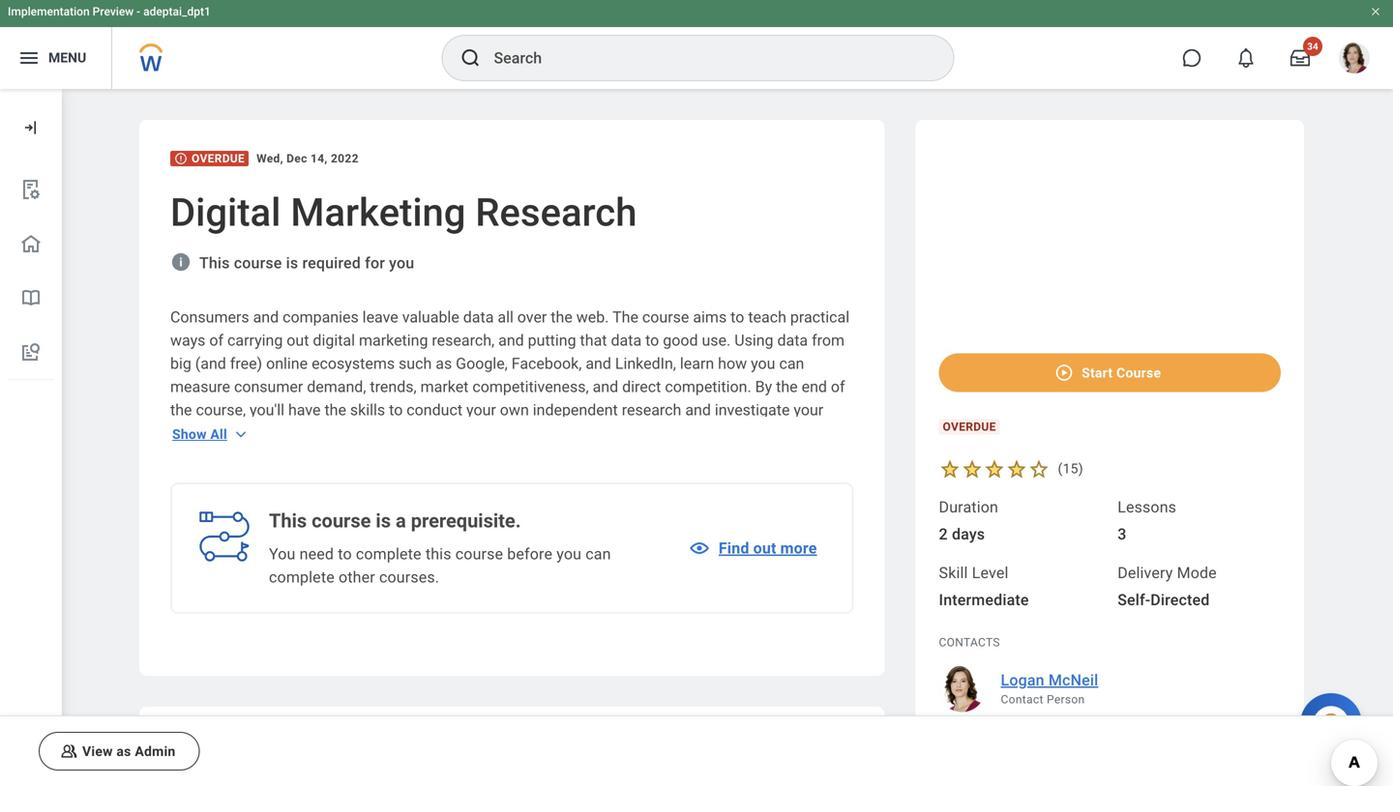 Task type: vqa. For each thing, say whether or not it's contained in the screenshot.
2022
yes



Task type: describe. For each thing, give the bounding box(es) containing it.
the down demand,
[[325, 401, 346, 420]]

implementation preview -   adeptai_dpt1
[[8, 5, 211, 18]]

find out more button
[[688, 526, 829, 572]]

measure
[[170, 378, 230, 396]]

2 horizontal spatial data
[[778, 331, 808, 350]]

marketing
[[359, 331, 428, 350]]

lessons for 3
[[1118, 499, 1177, 517]]

self-
[[1118, 592, 1151, 610]]

research
[[622, 401, 682, 420]]

wed, dec 14, 2022
[[257, 152, 359, 165]]

trends,
[[370, 378, 417, 396]]

out inside "consumers and companies leave valuable data all over the web. the course aims to teach practical ways of carrying out digital marketing research, and putting that data to good use. using data from big (and free) online ecosystems such as google, facebook, and linkedin, learn how you can measure consumer demand, trends, market competitiveness, and direct competition. by the end of the course, you'll have the skills to conduct your own independent research and investigate your customers and competitors online."
[[287, 331, 309, 350]]

and down you'll
[[248, 424, 273, 443]]

investigate
[[715, 401, 790, 420]]

digital marketing research
[[170, 190, 637, 236]]

contact
[[1001, 694, 1044, 707]]

you inside "consumers and companies leave valuable data all over the web. the course aims to teach practical ways of carrying out digital marketing research, and putting that data to good use. using data from big (and free) online ecosystems such as google, facebook, and linkedin, learn how you can measure consumer demand, trends, market competitiveness, and direct competition. by the end of the course, you'll have the skills to conduct your own independent research and investigate your customers and competitors online."
[[751, 355, 776, 373]]

find out more
[[719, 540, 817, 558]]

other
[[339, 569, 375, 587]]

valuable
[[402, 308, 460, 327]]

(
[[1058, 461, 1063, 477]]

customers
[[170, 424, 244, 443]]

34
[[1308, 41, 1319, 52]]

duration
[[939, 499, 999, 517]]

skill level intermediate
[[939, 564, 1029, 610]]

0 horizontal spatial course
[[280, 724, 324, 740]]

marketing
[[291, 190, 466, 236]]

you need to complete this course before you can complete other courses.
[[269, 545, 611, 587]]

delivery
[[1118, 564, 1173, 583]]

lessons 3
[[1118, 499, 1177, 544]]

2 star image from the left
[[962, 458, 984, 481]]

)
[[1079, 461, 1084, 477]]

and left direct
[[593, 378, 619, 396]]

home image
[[19, 232, 43, 256]]

lessons in this course button
[[163, 707, 340, 758]]

2
[[939, 526, 948, 544]]

1 vertical spatial of
[[831, 378, 845, 396]]

over
[[518, 308, 547, 327]]

logan mcneil contact person
[[1001, 672, 1099, 707]]

play circle image
[[1055, 364, 1074, 383]]

can inside 'you need to complete this course before you can complete other courses.'
[[586, 545, 611, 564]]

to up linkedin,
[[646, 331, 659, 350]]

how
[[718, 355, 747, 373]]

direct
[[622, 378, 661, 396]]

you'll
[[250, 401, 285, 420]]

competition.
[[665, 378, 752, 396]]

2022
[[331, 152, 359, 165]]

3
[[1118, 526, 1127, 544]]

duration 2 days
[[939, 499, 999, 544]]

to right aims
[[731, 308, 745, 327]]

days
[[952, 526, 985, 544]]

dec
[[287, 152, 307, 165]]

research
[[476, 190, 637, 236]]

skill
[[939, 564, 968, 583]]

such
[[399, 355, 432, 373]]

1 vertical spatial complete
[[269, 569, 335, 587]]

mcneil
[[1049, 672, 1099, 690]]

consumer
[[234, 378, 303, 396]]

the up show
[[170, 401, 192, 420]]

start course
[[1082, 365, 1162, 381]]

google,
[[456, 355, 508, 373]]

as inside view as admin button
[[117, 744, 131, 760]]

show all button
[[172, 419, 251, 450]]

required
[[302, 254, 361, 272]]

mode
[[1177, 564, 1217, 583]]

0 horizontal spatial you
[[389, 254, 415, 272]]

this inside lessons in this course button
[[249, 724, 276, 740]]

before
[[507, 545, 553, 564]]

adeptai_dpt1
[[143, 5, 211, 18]]

as inside "consumers and companies leave valuable data all over the web. the course aims to teach practical ways of carrying out digital marketing research, and putting that data to good use. using data from big (and free) online ecosystems such as google, facebook, and linkedin, learn how you can measure consumer demand, trends, market competitiveness, and direct competition. by the end of the course, you'll have the skills to conduct your own independent research and investigate your customers and competitors online."
[[436, 355, 452, 373]]

book open image
[[19, 286, 43, 310]]

you inside 'you need to complete this course before you can complete other courses.'
[[557, 545, 582, 564]]

1 horizontal spatial course
[[1117, 365, 1162, 381]]

the
[[613, 308, 639, 327]]

carrying
[[227, 331, 283, 350]]

from
[[812, 331, 845, 350]]

34 button
[[1279, 37, 1323, 79]]

14,
[[311, 152, 328, 165]]

is for required
[[286, 254, 298, 272]]

close environment banner image
[[1370, 6, 1382, 17]]

2 your from the left
[[794, 401, 824, 420]]

practical
[[791, 308, 850, 327]]

lessons for in
[[178, 724, 231, 740]]

online
[[266, 355, 308, 373]]

level
[[972, 564, 1009, 583]]

this
[[426, 545, 452, 564]]

a
[[396, 510, 406, 533]]

overdue inside the course details element
[[943, 421, 997, 434]]

wed,
[[257, 152, 283, 165]]

course down digital
[[234, 254, 282, 272]]

have
[[288, 401, 321, 420]]

transformation import image
[[21, 118, 41, 137]]

menu button
[[0, 27, 112, 89]]

competitiveness,
[[473, 378, 589, 396]]



Task type: locate. For each thing, give the bounding box(es) containing it.
putting
[[528, 331, 576, 350]]

of up the (and
[[209, 331, 224, 350]]

1 vertical spatial lessons
[[178, 724, 231, 740]]

course down the prerequisite.
[[456, 545, 503, 564]]

online.
[[364, 424, 410, 443]]

complete down need
[[269, 569, 335, 587]]

1 horizontal spatial can
[[780, 355, 805, 373]]

complete
[[356, 545, 422, 564], [269, 569, 335, 587]]

need
[[300, 545, 334, 564]]

0 horizontal spatial your
[[467, 401, 496, 420]]

inbox large image
[[1291, 48, 1310, 68]]

conduct
[[407, 401, 463, 420]]

is
[[286, 254, 298, 272], [376, 510, 391, 533]]

0 vertical spatial is
[[286, 254, 298, 272]]

is for a
[[376, 510, 391, 533]]

this up you
[[269, 510, 307, 533]]

in
[[234, 724, 246, 740]]

courses.
[[379, 569, 440, 587]]

course inside 'you need to complete this course before you can complete other courses.'
[[456, 545, 503, 564]]

to up other
[[338, 545, 352, 564]]

( 15 )
[[1058, 461, 1084, 477]]

overdue up star image
[[943, 421, 997, 434]]

Search Workday  search field
[[494, 37, 914, 79]]

implementation
[[8, 5, 90, 18]]

this for this course is required for you
[[199, 254, 230, 272]]

-
[[137, 5, 140, 18]]

lessons inside button
[[178, 724, 231, 740]]

1 horizontal spatial of
[[831, 378, 845, 396]]

digital
[[170, 190, 281, 236]]

star image
[[984, 458, 1006, 481]]

1 horizontal spatial you
[[557, 545, 582, 564]]

search image
[[459, 46, 482, 70]]

data left all
[[463, 308, 494, 327]]

0 horizontal spatial is
[[286, 254, 298, 272]]

chevron down small image
[[231, 425, 251, 444]]

directed
[[1151, 592, 1210, 610]]

info image
[[170, 252, 192, 273]]

out up online
[[287, 331, 309, 350]]

logan
[[1001, 672, 1045, 690]]

that
[[580, 331, 607, 350]]

justify image
[[17, 46, 41, 70]]

person
[[1047, 694, 1085, 707]]

1 horizontal spatial data
[[611, 331, 642, 350]]

data down teach
[[778, 331, 808, 350]]

overdue right exclamation circle icon
[[192, 152, 245, 165]]

using
[[735, 331, 774, 350]]

0 horizontal spatial complete
[[269, 569, 335, 587]]

1 vertical spatial as
[[117, 744, 131, 760]]

as right 'view'
[[117, 744, 131, 760]]

contacts
[[939, 637, 1001, 650]]

your down 'end'
[[794, 401, 824, 420]]

show all
[[172, 427, 227, 443]]

independent
[[533, 401, 618, 420]]

end
[[802, 378, 827, 396]]

0 horizontal spatial out
[[287, 331, 309, 350]]

can up 'end'
[[780, 355, 805, 373]]

the up putting
[[551, 308, 573, 327]]

more
[[781, 540, 817, 558]]

is left required
[[286, 254, 298, 272]]

market
[[421, 378, 469, 396]]

start
[[1082, 365, 1113, 381]]

complete up courses.
[[356, 545, 422, 564]]

2 vertical spatial you
[[557, 545, 582, 564]]

lessons inside the course details element
[[1118, 499, 1177, 517]]

0 vertical spatial this
[[199, 254, 230, 272]]

of right 'end'
[[831, 378, 845, 396]]

0 vertical spatial can
[[780, 355, 805, 373]]

can inside "consumers and companies leave valuable data all over the web. the course aims to teach practical ways of carrying out digital marketing research, and putting that data to good use. using data from big (and free) online ecosystems such as google, facebook, and linkedin, learn how you can measure consumer demand, trends, market competitiveness, and direct competition. by the end of the course, you'll have the skills to conduct your own independent research and investigate your customers and competitors online."
[[780, 355, 805, 373]]

2 vertical spatial this
[[249, 724, 276, 740]]

0 vertical spatial course
[[1117, 365, 1162, 381]]

view
[[82, 744, 113, 760]]

lessons up 3
[[1118, 499, 1177, 517]]

0 horizontal spatial of
[[209, 331, 224, 350]]

preview
[[93, 5, 134, 18]]

and up carrying
[[253, 308, 279, 327]]

0 vertical spatial overdue
[[192, 152, 245, 165]]

media classroom image
[[59, 742, 78, 762]]

course up good
[[643, 308, 689, 327]]

1 vertical spatial is
[[376, 510, 391, 533]]

you
[[389, 254, 415, 272], [751, 355, 776, 373], [557, 545, 582, 564]]

intermediate
[[939, 592, 1029, 610]]

ecosystems
[[312, 355, 395, 373]]

0 horizontal spatial data
[[463, 308, 494, 327]]

own
[[500, 401, 529, 420]]

(and
[[195, 355, 226, 373]]

and down all
[[499, 331, 524, 350]]

and
[[253, 308, 279, 327], [499, 331, 524, 350], [586, 355, 612, 373], [593, 378, 619, 396], [686, 401, 711, 420], [248, 424, 273, 443]]

consumers and companies leave valuable data all over the web. the course aims to teach practical ways of carrying out digital marketing research, and putting that data to good use. using data from big (and free) online ecosystems such as google, facebook, and linkedin, learn how you can measure consumer demand, trends, market competitiveness, and direct competition. by the end of the course, you'll have the skills to conduct your own independent research and investigate your customers and competitors online.
[[170, 308, 850, 443]]

you
[[269, 545, 296, 564]]

of
[[209, 331, 224, 350], [831, 378, 845, 396]]

view as admin
[[82, 744, 176, 760]]

this for this course is a prerequisite.
[[269, 510, 307, 533]]

teach
[[748, 308, 787, 327]]

facebook,
[[512, 355, 582, 373]]

this
[[199, 254, 230, 272], [269, 510, 307, 533], [249, 724, 276, 740]]

find
[[719, 540, 750, 558]]

1 vertical spatial can
[[586, 545, 611, 564]]

0 vertical spatial out
[[287, 331, 309, 350]]

1 star image from the left
[[939, 458, 962, 481]]

ways
[[170, 331, 206, 350]]

course
[[234, 254, 282, 272], [643, 308, 689, 327], [312, 510, 371, 533], [456, 545, 503, 564]]

1 your from the left
[[467, 401, 496, 420]]

0 vertical spatial complete
[[356, 545, 422, 564]]

1 horizontal spatial your
[[794, 401, 824, 420]]

lessons in this course
[[178, 724, 324, 740]]

view as admin button
[[39, 733, 200, 771]]

0 horizontal spatial can
[[586, 545, 611, 564]]

course details element
[[916, 120, 1304, 787]]

course right in
[[280, 724, 324, 740]]

you up 'by'
[[751, 355, 776, 373]]

0 vertical spatial of
[[209, 331, 224, 350]]

data
[[463, 308, 494, 327], [611, 331, 642, 350], [778, 331, 808, 350]]

aims
[[693, 308, 727, 327]]

to
[[731, 308, 745, 327], [646, 331, 659, 350], [389, 401, 403, 420], [338, 545, 352, 564]]

report parameter image
[[19, 178, 43, 201]]

data down the
[[611, 331, 642, 350]]

1 vertical spatial course
[[280, 724, 324, 740]]

consumers
[[170, 308, 249, 327]]

1 horizontal spatial out
[[754, 540, 777, 558]]

out right find
[[754, 540, 777, 558]]

visible image
[[688, 537, 711, 560]]

this course is a prerequisite.
[[269, 510, 521, 533]]

to down trends,
[[389, 401, 403, 420]]

profile logan mcneil image
[[1339, 43, 1370, 78]]

can
[[780, 355, 805, 373], [586, 545, 611, 564]]

0 horizontal spatial lessons
[[178, 724, 231, 740]]

course right the 'start'
[[1117, 365, 1162, 381]]

3 star image from the left
[[1006, 458, 1028, 481]]

0 horizontal spatial as
[[117, 744, 131, 760]]

leave
[[363, 308, 399, 327]]

prerequisite.
[[411, 510, 521, 533]]

1 vertical spatial out
[[754, 540, 777, 558]]

you right before
[[557, 545, 582, 564]]

show
[[172, 427, 207, 443]]

1 horizontal spatial complete
[[356, 545, 422, 564]]

research,
[[432, 331, 495, 350]]

and down that
[[586, 355, 612, 373]]

good
[[663, 331, 698, 350]]

1 vertical spatial this
[[269, 510, 307, 533]]

this right 'info' icon
[[199, 254, 230, 272]]

course inside "consumers and companies leave valuable data all over the web. the course aims to teach practical ways of carrying out digital marketing research, and putting that data to good use. using data from big (and free) online ecosystems such as google, facebook, and linkedin, learn how you can measure consumer demand, trends, market competitiveness, and direct competition. by the end of the course, you'll have the skills to conduct your own independent research and investigate your customers and competitors online."
[[643, 308, 689, 327]]

lessons left in
[[178, 724, 231, 740]]

to inside 'you need to complete this course before you can complete other courses.'
[[338, 545, 352, 564]]

0 vertical spatial as
[[436, 355, 452, 373]]

menu banner
[[0, 0, 1394, 89]]

big
[[170, 355, 191, 373]]

all
[[498, 308, 514, 327]]

as up market
[[436, 355, 452, 373]]

1 vertical spatial overdue
[[943, 421, 997, 434]]

0 horizontal spatial overdue
[[192, 152, 245, 165]]

exclamation circle image
[[174, 152, 188, 165]]

admin
[[135, 744, 176, 760]]

star image
[[939, 458, 962, 481], [962, 458, 984, 481], [1006, 458, 1028, 481], [1028, 458, 1051, 481]]

competitors
[[277, 424, 360, 443]]

companies
[[283, 308, 359, 327]]

all
[[210, 427, 227, 443]]

for
[[365, 254, 385, 272]]

you right for
[[389, 254, 415, 272]]

course
[[1117, 365, 1162, 381], [280, 724, 324, 740]]

is left the a
[[376, 510, 391, 533]]

2 horizontal spatial you
[[751, 355, 776, 373]]

and down competition.
[[686, 401, 711, 420]]

1 horizontal spatial is
[[376, 510, 391, 533]]

your left the own
[[467, 401, 496, 420]]

course up need
[[312, 510, 371, 533]]

this course is required for you
[[199, 254, 415, 272]]

lessons
[[1118, 499, 1177, 517], [178, 724, 231, 740]]

4 star image from the left
[[1028, 458, 1051, 481]]

list
[[0, 163, 62, 380]]

15
[[1063, 461, 1079, 477]]

0 vertical spatial lessons
[[1118, 499, 1177, 517]]

learn
[[680, 355, 714, 373]]

1 horizontal spatial lessons
[[1118, 499, 1177, 517]]

can right before
[[586, 545, 611, 564]]

1 horizontal spatial overdue
[[943, 421, 997, 434]]

1 horizontal spatial as
[[436, 355, 452, 373]]

out inside button
[[754, 540, 777, 558]]

1 vertical spatial you
[[751, 355, 776, 373]]

as
[[436, 355, 452, 373], [117, 744, 131, 760]]

notifications large image
[[1237, 48, 1256, 68]]

0 vertical spatial you
[[389, 254, 415, 272]]

the right 'by'
[[776, 378, 798, 396]]

web.
[[577, 308, 609, 327]]

this right in
[[249, 724, 276, 740]]



